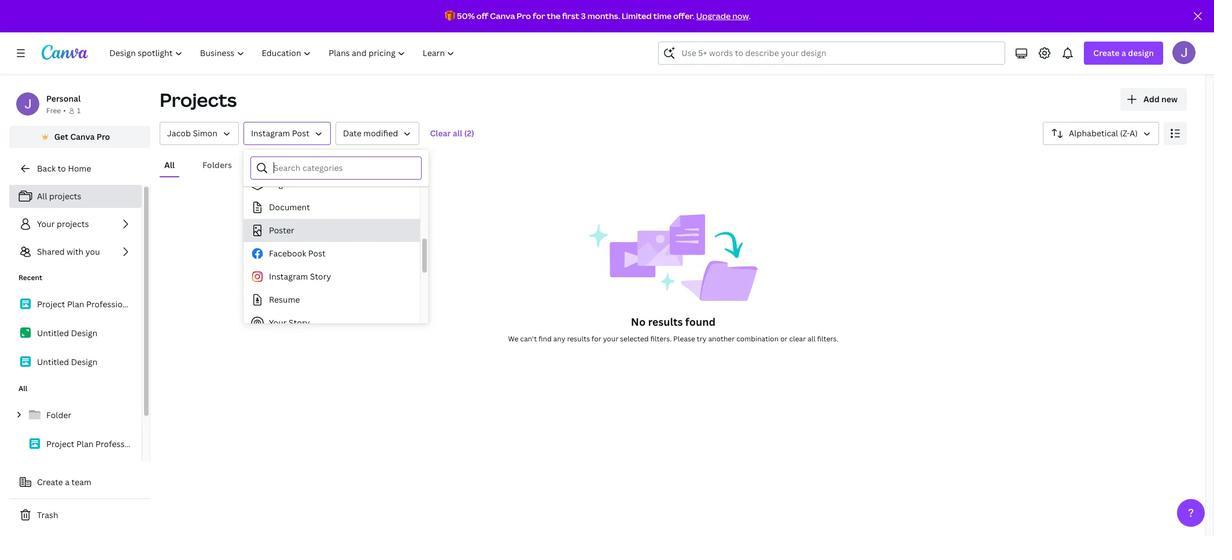 Task type: vqa. For each thing, say whether or not it's contained in the screenshot.
all in the "link"
yes



Task type: describe. For each thing, give the bounding box(es) containing it.
home
[[68, 163, 91, 174]]

offer.
[[673, 10, 695, 21]]

try
[[697, 334, 707, 344]]

create a team button
[[9, 472, 150, 495]]

.
[[749, 10, 751, 21]]

alphabetical
[[1069, 128, 1118, 139]]

images
[[318, 160, 346, 171]]

all projects link
[[9, 185, 142, 208]]

limited
[[622, 10, 652, 21]]

untitled for second untitled design link from the bottom of the list containing untitled design
[[37, 328, 69, 339]]

all for all button
[[164, 160, 175, 171]]

2 design from the top
[[71, 357, 98, 368]]

0 horizontal spatial results
[[567, 334, 590, 344]]

logo option
[[244, 173, 420, 196]]

resume option
[[244, 289, 420, 312]]

pro inside button
[[97, 131, 110, 142]]

create a design button
[[1085, 42, 1164, 65]]

new
[[1162, 94, 1178, 105]]

back to home link
[[9, 157, 150, 181]]

0 horizontal spatial all
[[19, 384, 27, 394]]

instagram story button
[[244, 266, 420, 289]]

folder link
[[9, 404, 142, 428]]

poster
[[269, 225, 294, 236]]

create a design
[[1094, 47, 1154, 58]]

your
[[603, 334, 619, 344]]

all button
[[160, 154, 179, 176]]

logo
[[269, 179, 288, 190]]

the
[[547, 10, 561, 21]]

your projects
[[37, 219, 89, 230]]

add new button
[[1121, 88, 1187, 111]]

2 untitled design link from the top
[[9, 351, 142, 375]]

folder
[[46, 410, 71, 421]]

Date modified button
[[336, 122, 420, 145]]

create a team
[[37, 477, 91, 488]]

find
[[539, 334, 552, 344]]

get
[[54, 131, 68, 142]]

your story
[[269, 318, 310, 329]]

(z-
[[1120, 128, 1130, 139]]

create for create a team
[[37, 477, 63, 488]]

trash link
[[9, 505, 150, 528]]

3
[[581, 10, 586, 21]]

instagram for instagram post
[[251, 128, 290, 139]]

Category button
[[244, 122, 331, 145]]

back
[[37, 163, 56, 174]]

team
[[71, 477, 91, 488]]

canva inside button
[[70, 131, 95, 142]]

clear
[[790, 334, 806, 344]]

add
[[1144, 94, 1160, 105]]

poster option
[[244, 219, 420, 242]]

1 horizontal spatial canva
[[490, 10, 515, 21]]

resume
[[269, 295, 300, 306]]

untitled for second untitled design link
[[37, 357, 69, 368]]

document
[[269, 202, 310, 213]]

no
[[631, 315, 646, 329]]

shared with you
[[37, 246, 100, 257]]

first
[[562, 10, 579, 21]]

story for instagram story
[[310, 271, 331, 282]]

1 untitled design link from the top
[[9, 322, 142, 346]]

your for your projects
[[37, 219, 55, 230]]

jacob
[[167, 128, 191, 139]]

clear
[[430, 128, 451, 139]]

projects
[[160, 87, 237, 112]]

instagram post
[[251, 128, 309, 139]]

shared
[[37, 246, 65, 257]]

can't
[[520, 334, 537, 344]]

your story button
[[244, 312, 420, 335]]

free •
[[46, 106, 66, 116]]

add new
[[1144, 94, 1178, 105]]

logo button
[[244, 173, 420, 196]]

all for all projects
[[37, 191, 47, 202]]

time
[[654, 10, 672, 21]]

untitled design for second untitled design link
[[37, 357, 98, 368]]

all inside no results found we can't find any results for your selected filters. please try another combination or clear all filters.
[[808, 334, 816, 344]]

0 horizontal spatial all
[[453, 128, 462, 139]]

0 vertical spatial pro
[[517, 10, 531, 21]]

0 vertical spatial results
[[648, 315, 683, 329]]

🎁
[[445, 10, 455, 21]]

instagram story option
[[244, 266, 420, 289]]

we
[[508, 334, 519, 344]]

please
[[674, 334, 695, 344]]

instagram for instagram story
[[269, 271, 308, 282]]

with
[[67, 246, 83, 257]]

date modified
[[343, 128, 398, 139]]

months.
[[588, 10, 620, 21]]

50%
[[457, 10, 475, 21]]

no results found we can't find any results for your selected filters. please try another combination or clear all filters.
[[508, 315, 839, 344]]

images button
[[314, 154, 351, 176]]

modified
[[364, 128, 398, 139]]

Search search field
[[682, 42, 983, 64]]



Task type: locate. For each thing, give the bounding box(es) containing it.
untitled
[[37, 328, 69, 339], [37, 357, 69, 368]]

1 vertical spatial pro
[[97, 131, 110, 142]]

your for your story
[[269, 318, 287, 329]]

all projects
[[37, 191, 81, 202]]

clear all (2) link
[[424, 122, 480, 145]]

story down facebook post option
[[310, 271, 331, 282]]

post for instagram post
[[292, 128, 309, 139]]

alphabetical (z-a)
[[1069, 128, 1138, 139]]

0 horizontal spatial filters.
[[651, 334, 672, 344]]

a
[[1122, 47, 1127, 58], [65, 477, 69, 488]]

your up shared
[[37, 219, 55, 230]]

1 vertical spatial all
[[37, 191, 47, 202]]

pro
[[517, 10, 531, 21], [97, 131, 110, 142]]

0 vertical spatial your
[[37, 219, 55, 230]]

instagram down "facebook"
[[269, 271, 308, 282]]

date
[[343, 128, 362, 139]]

your story option
[[244, 312, 420, 335]]

all
[[164, 160, 175, 171], [37, 191, 47, 202], [19, 384, 27, 394]]

story inside button
[[310, 271, 331, 282]]

untitled design for second untitled design link from the bottom of the list containing untitled design
[[37, 328, 98, 339]]

1 vertical spatial untitled design
[[37, 357, 98, 368]]

post
[[292, 128, 309, 139], [308, 248, 326, 259]]

1 horizontal spatial all
[[37, 191, 47, 202]]

1 horizontal spatial a
[[1122, 47, 1127, 58]]

0 vertical spatial a
[[1122, 47, 1127, 58]]

0 vertical spatial post
[[292, 128, 309, 139]]

projects
[[49, 191, 81, 202], [57, 219, 89, 230]]

facebook
[[269, 248, 306, 259]]

pro left the
[[517, 10, 531, 21]]

designs button
[[255, 154, 295, 176]]

0 horizontal spatial canva
[[70, 131, 95, 142]]

list box containing logo
[[244, 11, 420, 497]]

0 vertical spatial for
[[533, 10, 545, 21]]

1 untitled from the top
[[37, 328, 69, 339]]

for left the
[[533, 10, 545, 21]]

1 list from the top
[[9, 185, 142, 264]]

1 vertical spatial create
[[37, 477, 63, 488]]

•
[[63, 106, 66, 116]]

a)
[[1130, 128, 1138, 139]]

jacob simon image
[[1173, 41, 1196, 64]]

canva
[[490, 10, 515, 21], [70, 131, 95, 142]]

design
[[71, 328, 98, 339], [71, 357, 98, 368]]

results up please at right
[[648, 315, 683, 329]]

upgrade
[[696, 10, 731, 21]]

all
[[453, 128, 462, 139], [808, 334, 816, 344]]

all inside button
[[164, 160, 175, 171]]

a for design
[[1122, 47, 1127, 58]]

1 horizontal spatial create
[[1094, 47, 1120, 58]]

create left design on the right of page
[[1094, 47, 1120, 58]]

a inside 'button'
[[65, 477, 69, 488]]

0 horizontal spatial for
[[533, 10, 545, 21]]

projects down all projects link
[[57, 219, 89, 230]]

document option
[[244, 196, 420, 219]]

story inside button
[[289, 318, 310, 329]]

0 vertical spatial canva
[[490, 10, 515, 21]]

1 vertical spatial untitled design link
[[9, 351, 142, 375]]

selected
[[620, 334, 649, 344]]

1 vertical spatial projects
[[57, 219, 89, 230]]

1 vertical spatial instagram
[[269, 271, 308, 282]]

2 untitled from the top
[[37, 357, 69, 368]]

recent
[[19, 273, 42, 283]]

poster button
[[244, 219, 420, 242]]

a left design on the right of page
[[1122, 47, 1127, 58]]

results right any
[[567, 334, 590, 344]]

all right the clear
[[808, 334, 816, 344]]

1 horizontal spatial pro
[[517, 10, 531, 21]]

all left "(2)"
[[453, 128, 462, 139]]

free
[[46, 106, 61, 116]]

1 vertical spatial untitled
[[37, 357, 69, 368]]

(2)
[[464, 128, 474, 139]]

for left your
[[592, 334, 602, 344]]

a left team
[[65, 477, 69, 488]]

2 horizontal spatial all
[[164, 160, 175, 171]]

you
[[85, 246, 100, 257]]

get canva pro button
[[9, 126, 150, 148]]

pro up back to home "link"
[[97, 131, 110, 142]]

a for team
[[65, 477, 69, 488]]

or
[[781, 334, 788, 344]]

canva right off
[[490, 10, 515, 21]]

resume button
[[244, 289, 420, 312]]

list box
[[244, 11, 420, 497]]

folders
[[203, 160, 232, 171]]

filters.
[[651, 334, 672, 344], [817, 334, 839, 344]]

1 vertical spatial a
[[65, 477, 69, 488]]

1 vertical spatial design
[[71, 357, 98, 368]]

top level navigation element
[[102, 42, 465, 65]]

projects down back to home
[[49, 191, 81, 202]]

1 vertical spatial canva
[[70, 131, 95, 142]]

your
[[37, 219, 55, 230], [269, 318, 287, 329]]

0 vertical spatial projects
[[49, 191, 81, 202]]

your projects link
[[9, 213, 142, 236]]

create inside 'button'
[[37, 477, 63, 488]]

1 untitled design from the top
[[37, 328, 98, 339]]

Search categories search field
[[274, 157, 414, 179]]

1 vertical spatial results
[[567, 334, 590, 344]]

untitled design link
[[9, 322, 142, 346], [9, 351, 142, 375]]

document button
[[244, 196, 420, 219]]

another
[[708, 334, 735, 344]]

back to home
[[37, 163, 91, 174]]

0 vertical spatial create
[[1094, 47, 1120, 58]]

filters. right the clear
[[817, 334, 839, 344]]

post inside button
[[292, 128, 309, 139]]

combination
[[737, 334, 779, 344]]

0 vertical spatial list
[[9, 185, 142, 264]]

list containing all projects
[[9, 185, 142, 264]]

your down resume
[[269, 318, 287, 329]]

0 vertical spatial all
[[453, 128, 462, 139]]

any
[[553, 334, 566, 344]]

2 untitled design from the top
[[37, 357, 98, 368]]

0 horizontal spatial pro
[[97, 131, 110, 142]]

1 vertical spatial story
[[289, 318, 310, 329]]

for inside no results found we can't find any results for your selected filters. please try another combination or clear all filters.
[[592, 334, 602, 344]]

0 vertical spatial untitled design
[[37, 328, 98, 339]]

None search field
[[659, 42, 1006, 65]]

post up designs 'button'
[[292, 128, 309, 139]]

facebook post button
[[244, 242, 420, 266]]

create inside dropdown button
[[1094, 47, 1120, 58]]

get canva pro
[[54, 131, 110, 142]]

your inside list
[[37, 219, 55, 230]]

1 vertical spatial for
[[592, 334, 602, 344]]

instagram up designs
[[251, 128, 290, 139]]

your inside button
[[269, 318, 287, 329]]

0 horizontal spatial a
[[65, 477, 69, 488]]

found
[[686, 315, 716, 329]]

0 vertical spatial all
[[164, 160, 175, 171]]

0 vertical spatial story
[[310, 271, 331, 282]]

folders button
[[198, 154, 237, 176]]

post down "poster" button
[[308, 248, 326, 259]]

1 horizontal spatial results
[[648, 315, 683, 329]]

1 filters. from the left
[[651, 334, 672, 344]]

trash
[[37, 510, 58, 521]]

Sort by button
[[1043, 122, 1160, 145]]

0 horizontal spatial your
[[37, 219, 55, 230]]

1 vertical spatial list
[[9, 293, 142, 375]]

for
[[533, 10, 545, 21], [592, 334, 602, 344]]

shared with you link
[[9, 241, 142, 264]]

list
[[9, 185, 142, 264], [9, 293, 142, 375]]

story for your story
[[289, 318, 310, 329]]

post for facebook post
[[308, 248, 326, 259]]

upgrade now button
[[696, 10, 749, 21]]

0 horizontal spatial create
[[37, 477, 63, 488]]

🎁 50% off canva pro for the first 3 months. limited time offer. upgrade now .
[[445, 10, 751, 21]]

story down resume
[[289, 318, 310, 329]]

list containing untitled design
[[9, 293, 142, 375]]

facebook post option
[[244, 242, 420, 266]]

0 vertical spatial untitled
[[37, 328, 69, 339]]

create left team
[[37, 477, 63, 488]]

1 horizontal spatial your
[[269, 318, 287, 329]]

projects for all projects
[[49, 191, 81, 202]]

to
[[58, 163, 66, 174]]

projects for your projects
[[57, 219, 89, 230]]

post inside button
[[308, 248, 326, 259]]

2 filters. from the left
[[817, 334, 839, 344]]

2 vertical spatial all
[[19, 384, 27, 394]]

Owner button
[[160, 122, 239, 145]]

design
[[1128, 47, 1154, 58]]

1 vertical spatial your
[[269, 318, 287, 329]]

instagram inside button
[[251, 128, 290, 139]]

0 vertical spatial design
[[71, 328, 98, 339]]

story
[[310, 271, 331, 282], [289, 318, 310, 329]]

1 horizontal spatial for
[[592, 334, 602, 344]]

filters. left please at right
[[651, 334, 672, 344]]

1 design from the top
[[71, 328, 98, 339]]

jacob simon
[[167, 128, 217, 139]]

facebook post
[[269, 248, 326, 259]]

instagram story
[[269, 271, 331, 282]]

1 vertical spatial all
[[808, 334, 816, 344]]

instagram inside button
[[269, 271, 308, 282]]

clear all (2)
[[430, 128, 474, 139]]

a inside dropdown button
[[1122, 47, 1127, 58]]

0 vertical spatial instagram
[[251, 128, 290, 139]]

now
[[733, 10, 749, 21]]

simon
[[193, 128, 217, 139]]

1
[[77, 106, 81, 116]]

personal
[[46, 93, 81, 104]]

instagram
[[251, 128, 290, 139], [269, 271, 308, 282]]

2 list from the top
[[9, 293, 142, 375]]

designs
[[260, 160, 291, 171]]

1 horizontal spatial filters.
[[817, 334, 839, 344]]

create for create a design
[[1094, 47, 1120, 58]]

1 vertical spatial post
[[308, 248, 326, 259]]

canva right get
[[70, 131, 95, 142]]

folder list
[[9, 404, 142, 515]]

0 vertical spatial untitled design link
[[9, 322, 142, 346]]

off
[[477, 10, 488, 21]]

1 horizontal spatial all
[[808, 334, 816, 344]]



